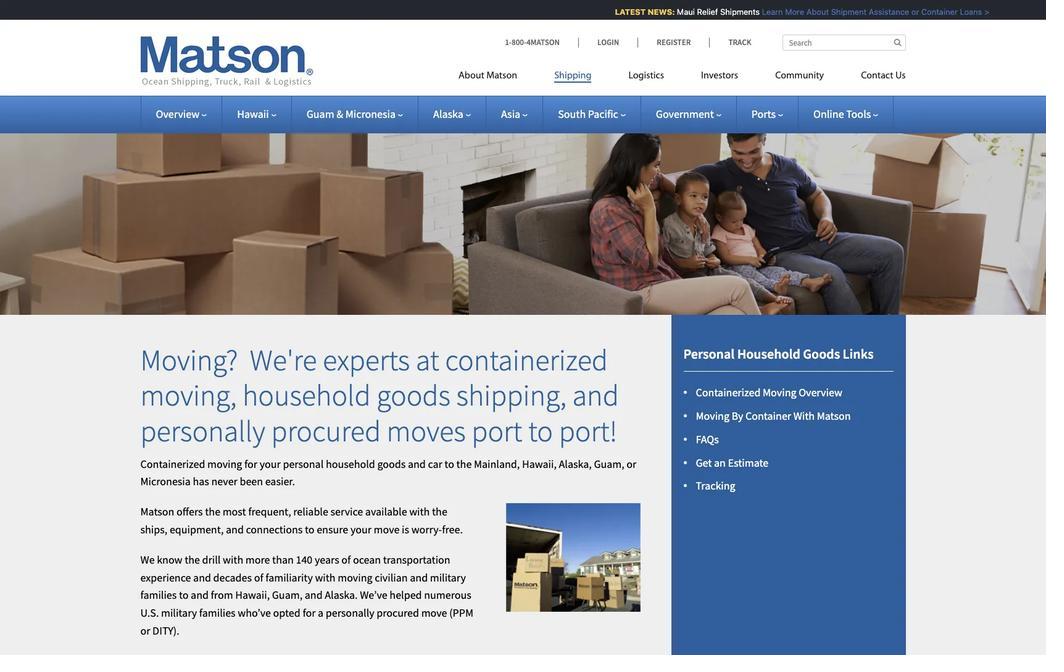 Task type: vqa. For each thing, say whether or not it's contained in the screenshot.
'By'
yes



Task type: locate. For each thing, give the bounding box(es) containing it.
about inside about matson link
[[459, 71, 485, 81]]

with up decades
[[223, 553, 243, 567]]

latest
[[610, 7, 641, 17]]

faqs
[[696, 432, 719, 446]]

0 vertical spatial your
[[260, 457, 281, 471]]

blue matson logo with ocean, shipping, truck, rail and logistics written beneath it. image
[[141, 36, 313, 87]]

1 vertical spatial families
[[199, 606, 236, 620]]

families down experience
[[141, 588, 177, 602]]

1 vertical spatial hawaii,
[[235, 588, 270, 602]]

container
[[917, 7, 953, 17], [746, 409, 792, 423]]

moving by container with matson link
[[696, 409, 851, 423]]

2 horizontal spatial matson
[[818, 409, 851, 423]]

moving down the ocean
[[338, 570, 373, 585]]

reliable
[[294, 505, 328, 519]]

goods inside moving?  we're experts at containerized moving, household goods shipping, and personally procured moves port to port!
[[377, 377, 451, 414]]

guam & micronesia link
[[307, 107, 403, 121]]

estimate
[[728, 455, 769, 470]]

learn more about shipment assistance or container loans > link
[[757, 7, 985, 17]]

None search field
[[783, 35, 906, 51]]

personally inside we know the drill with more than 140 years of ocean transportation experience and decades of familiarity with moving civilian and military families to and from hawaii, guam, and alaska. we've helped numerous u.s. military families who've opted for a personally procured move (ppm or dity).
[[326, 606, 375, 620]]

families down from
[[199, 606, 236, 620]]

moving inside containerized moving for your personal household goods and car to the mainland, hawaii, alaska, guam, or micronesia has never been easier.
[[208, 457, 242, 471]]

1 vertical spatial micronesia
[[141, 475, 191, 489]]

0 horizontal spatial moving
[[696, 409, 730, 423]]

0 horizontal spatial matson
[[141, 505, 174, 519]]

connections
[[246, 522, 303, 537]]

goods for shipping,
[[377, 377, 451, 414]]

get an estimate link
[[696, 455, 769, 470]]

1 vertical spatial move
[[422, 606, 447, 620]]

to inside we know the drill with more than 140 years of ocean transportation experience and decades of familiarity with moving civilian and military families to and from hawaii, guam, and alaska. we've helped numerous u.s. military families who've opted for a personally procured move (ppm or dity).
[[179, 588, 189, 602]]

matson inside matson offers the most frequent, reliable service available with the ships, equipment, and connections to ensure your move is worry-free.
[[141, 505, 174, 519]]

guam, right alaska,
[[594, 457, 625, 471]]

hawaii link
[[237, 107, 276, 121]]

ships,
[[141, 522, 168, 537]]

moves
[[387, 413, 466, 450]]

0 horizontal spatial containerized
[[141, 457, 205, 471]]

0 horizontal spatial personally
[[141, 413, 266, 450]]

2 horizontal spatial with
[[410, 505, 430, 519]]

1 vertical spatial overview
[[799, 385, 843, 400]]

household inside containerized moving for your personal household goods and car to the mainland, hawaii, alaska, guam, or micronesia has never been easier.
[[326, 457, 375, 471]]

0 vertical spatial containerized
[[696, 385, 761, 400]]

container left loans
[[917, 7, 953, 17]]

1 horizontal spatial for
[[303, 606, 316, 620]]

tools
[[847, 107, 872, 121]]

1 vertical spatial container
[[746, 409, 792, 423]]

to inside moving?  we're experts at containerized moving, household goods shipping, and personally procured moves port to port!
[[529, 413, 553, 450]]

household
[[738, 345, 801, 362]]

0 vertical spatial with
[[410, 505, 430, 519]]

2 vertical spatial or
[[141, 624, 150, 638]]

learn
[[757, 7, 778, 17]]

helped
[[390, 588, 422, 602]]

asia
[[501, 107, 521, 121]]

1-800-4matson link
[[505, 37, 579, 48]]

&
[[337, 107, 343, 121]]

mainland,
[[474, 457, 520, 471]]

1 horizontal spatial overview
[[799, 385, 843, 400]]

move down numerous
[[422, 606, 447, 620]]

micronesia right &
[[346, 107, 396, 121]]

micronesia
[[346, 107, 396, 121], [141, 475, 191, 489]]

who've
[[238, 606, 271, 620]]

tracking link
[[696, 479, 736, 493]]

procured down 'helped'
[[377, 606, 419, 620]]

1 horizontal spatial containerized
[[696, 385, 761, 400]]

port
[[472, 413, 523, 450]]

1 horizontal spatial your
[[351, 522, 372, 537]]

moving inside we know the drill with more than 140 years of ocean transportation experience and decades of familiarity with moving civilian and military families to and from hawaii, guam, and alaska. we've helped numerous u.s. military families who've opted for a personally procured move (ppm or dity).
[[338, 570, 373, 585]]

hawaii, up who've
[[235, 588, 270, 602]]

of down more
[[254, 570, 263, 585]]

containerized inside "personal household goods links" section
[[696, 385, 761, 400]]

get
[[696, 455, 712, 470]]

0 vertical spatial guam,
[[594, 457, 625, 471]]

0 vertical spatial micronesia
[[346, 107, 396, 121]]

moving up never on the bottom left of page
[[208, 457, 242, 471]]

overview
[[156, 107, 200, 121], [799, 385, 843, 400]]

1 vertical spatial procured
[[377, 606, 419, 620]]

about up alaska link
[[459, 71, 485, 81]]

containerized
[[696, 385, 761, 400], [141, 457, 205, 471]]

1 horizontal spatial matson
[[487, 71, 518, 81]]

goods inside containerized moving for your personal household goods and car to the mainland, hawaii, alaska, guam, or micronesia has never been easier.
[[378, 457, 406, 471]]

offers
[[177, 505, 203, 519]]

0 horizontal spatial about
[[459, 71, 485, 81]]

register
[[657, 37, 691, 48]]

with down years
[[315, 570, 336, 585]]

moving up faqs
[[696, 409, 730, 423]]

from
[[211, 588, 233, 602]]

worry-
[[412, 522, 442, 537]]

1 vertical spatial containerized
[[141, 457, 205, 471]]

matson right with
[[818, 409, 851, 423]]

south
[[558, 107, 586, 121]]

to down reliable
[[305, 522, 315, 537]]

dity).
[[153, 624, 180, 638]]

your down service
[[351, 522, 372, 537]]

0 vertical spatial moving
[[208, 457, 242, 471]]

0 horizontal spatial moving
[[208, 457, 242, 471]]

faqs link
[[696, 432, 719, 446]]

overview link
[[156, 107, 207, 121]]

latest news: maui relief shipments learn more about shipment assistance or container loans >
[[610, 7, 985, 17]]

1 horizontal spatial about
[[802, 7, 824, 17]]

to
[[529, 413, 553, 450], [445, 457, 455, 471], [305, 522, 315, 537], [179, 588, 189, 602]]

familiarity
[[266, 570, 313, 585]]

personally
[[141, 413, 266, 450], [326, 606, 375, 620]]

1 horizontal spatial container
[[917, 7, 953, 17]]

0 horizontal spatial of
[[254, 570, 263, 585]]

or right alaska,
[[627, 457, 637, 471]]

has
[[193, 475, 209, 489]]

1 horizontal spatial or
[[627, 457, 637, 471]]

0 vertical spatial moving
[[763, 385, 797, 400]]

household inside moving?  we're experts at containerized moving, household goods shipping, and personally procured moves port to port!
[[243, 377, 371, 414]]

container inside "personal household goods links" section
[[746, 409, 792, 423]]

car
[[428, 457, 443, 471]]

contact
[[862, 71, 894, 81]]

community link
[[757, 65, 843, 90]]

0 vertical spatial overview
[[156, 107, 200, 121]]

containerized inside containerized moving for your personal household goods and car to the mainland, hawaii, alaska, guam, or micronesia has never been easier.
[[141, 457, 205, 471]]

1 horizontal spatial of
[[342, 553, 351, 567]]

0 horizontal spatial overview
[[156, 107, 200, 121]]

for inside we know the drill with more than 140 years of ocean transportation experience and decades of familiarity with moving civilian and military families to and from hawaii, guam, and alaska. we've helped numerous u.s. military families who've opted for a personally procured move (ppm or dity).
[[303, 606, 316, 620]]

1 vertical spatial moving
[[338, 570, 373, 585]]

or right assistance
[[907, 7, 915, 17]]

0 vertical spatial matson
[[487, 71, 518, 81]]

move down available at the left bottom
[[374, 522, 400, 537]]

0 vertical spatial goods
[[377, 377, 451, 414]]

u.s.
[[141, 606, 159, 620]]

2 vertical spatial with
[[315, 570, 336, 585]]

1 vertical spatial household
[[326, 457, 375, 471]]

0 horizontal spatial hawaii,
[[235, 588, 270, 602]]

ports
[[752, 107, 776, 121]]

1 vertical spatial personally
[[326, 606, 375, 620]]

1 horizontal spatial moving
[[338, 570, 373, 585]]

1 horizontal spatial move
[[422, 606, 447, 620]]

1 vertical spatial goods
[[378, 457, 406, 471]]

guam, up opted
[[272, 588, 303, 602]]

0 vertical spatial personally
[[141, 413, 266, 450]]

0 horizontal spatial families
[[141, 588, 177, 602]]

0 vertical spatial container
[[917, 7, 953, 17]]

container down containerized moving overview "link"
[[746, 409, 792, 423]]

hawaii
[[237, 107, 269, 121]]

containerized for containerized moving for your personal household goods and car to the mainland, hawaii, alaska, guam, or micronesia has never been easier.
[[141, 457, 205, 471]]

0 horizontal spatial move
[[374, 522, 400, 537]]

guam,
[[594, 457, 625, 471], [272, 588, 303, 602]]

of right years
[[342, 553, 351, 567]]

matson
[[487, 71, 518, 81], [818, 409, 851, 423], [141, 505, 174, 519]]

1 horizontal spatial guam,
[[594, 457, 625, 471]]

>
[[980, 7, 985, 17]]

household for moving,
[[243, 377, 371, 414]]

the right car
[[457, 457, 472, 471]]

containerized up by
[[696, 385, 761, 400]]

0 horizontal spatial container
[[746, 409, 792, 423]]

we
[[141, 553, 155, 567]]

with up worry-
[[410, 505, 430, 519]]

0 horizontal spatial or
[[141, 624, 150, 638]]

guam, inside containerized moving for your personal household goods and car to the mainland, hawaii, alaska, guam, or micronesia has never been easier.
[[594, 457, 625, 471]]

shipment
[[826, 7, 862, 17]]

0 horizontal spatial micronesia
[[141, 475, 191, 489]]

to inside containerized moving for your personal household goods and car to the mainland, hawaii, alaska, guam, or micronesia has never been easier.
[[445, 457, 455, 471]]

containerized up has on the bottom of page
[[141, 457, 205, 471]]

0 vertical spatial procured
[[271, 413, 381, 450]]

micronesia left has on the bottom of page
[[141, 475, 191, 489]]

more
[[780, 7, 800, 17]]

guam & micronesia
[[307, 107, 396, 121]]

0 horizontal spatial military
[[161, 606, 197, 620]]

the left drill
[[185, 553, 200, 567]]

government
[[656, 107, 714, 121]]

the
[[457, 457, 472, 471], [205, 505, 221, 519], [432, 505, 448, 519], [185, 553, 200, 567]]

0 horizontal spatial for
[[245, 457, 258, 471]]

1 horizontal spatial hawaii,
[[522, 457, 557, 471]]

moving up moving by container with matson link at the right bottom
[[763, 385, 797, 400]]

2 horizontal spatial or
[[907, 7, 915, 17]]

hawaii,
[[522, 457, 557, 471], [235, 588, 270, 602]]

online
[[814, 107, 845, 121]]

or down "u.s." at the left bottom of the page
[[141, 624, 150, 638]]

for left the a
[[303, 606, 316, 620]]

logistics
[[629, 71, 665, 81]]

investors link
[[683, 65, 757, 90]]

military up dity).
[[161, 606, 197, 620]]

matson down 1-
[[487, 71, 518, 81]]

for up been
[[245, 457, 258, 471]]

with inside matson offers the most frequent, reliable service available with the ships, equipment, and connections to ensure your move is worry-free.
[[410, 505, 430, 519]]

2 vertical spatial matson
[[141, 505, 174, 519]]

frequent,
[[248, 505, 291, 519]]

0 vertical spatial household
[[243, 377, 371, 414]]

1 vertical spatial guam,
[[272, 588, 303, 602]]

1 horizontal spatial personally
[[326, 606, 375, 620]]

your up easier. at the bottom left of page
[[260, 457, 281, 471]]

or inside containerized moving for your personal household goods and car to the mainland, hawaii, alaska, guam, or micronesia has never been easier.
[[627, 457, 637, 471]]

to right car
[[445, 457, 455, 471]]

search image
[[895, 38, 902, 46]]

experience
[[141, 570, 191, 585]]

1 horizontal spatial families
[[199, 606, 236, 620]]

0 horizontal spatial your
[[260, 457, 281, 471]]

hawaii, left alaska,
[[522, 457, 557, 471]]

about matson
[[459, 71, 518, 81]]

1 vertical spatial military
[[161, 606, 197, 620]]

for
[[245, 457, 258, 471], [303, 606, 316, 620]]

0 vertical spatial move
[[374, 522, 400, 537]]

procured up personal
[[271, 413, 381, 450]]

1 horizontal spatial with
[[315, 570, 336, 585]]

top menu navigation
[[459, 65, 906, 90]]

military up numerous
[[430, 570, 466, 585]]

family sitting in living room among boxes and preparing to ship household goods with matson. image
[[0, 114, 1047, 315]]

procured inside we know the drill with more than 140 years of ocean transportation experience and decades of familiarity with moving civilian and military families to and from hawaii, guam, and alaska. we've helped numerous u.s. military families who've opted for a personally procured move (ppm or dity).
[[377, 606, 419, 620]]

4matson
[[527, 37, 560, 48]]

of
[[342, 553, 351, 567], [254, 570, 263, 585]]

0 vertical spatial for
[[245, 457, 258, 471]]

0 vertical spatial military
[[430, 570, 466, 585]]

1 horizontal spatial micronesia
[[346, 107, 396, 121]]

to right port
[[529, 413, 553, 450]]

1 vertical spatial about
[[459, 71, 485, 81]]

1 vertical spatial matson
[[818, 409, 851, 423]]

about right more
[[802, 7, 824, 17]]

matson up ships,
[[141, 505, 174, 519]]

guam
[[307, 107, 334, 121]]

1 vertical spatial or
[[627, 457, 637, 471]]

1 vertical spatial with
[[223, 553, 243, 567]]

alaska.
[[325, 588, 358, 602]]

0 vertical spatial hawaii,
[[522, 457, 557, 471]]

containerized for containerized moving overview
[[696, 385, 761, 400]]

1 vertical spatial for
[[303, 606, 316, 620]]

and inside containerized moving for your personal household goods and car to the mainland, hawaii, alaska, guam, or micronesia has never been easier.
[[408, 457, 426, 471]]

0 horizontal spatial guam,
[[272, 588, 303, 602]]

personally down alaska.
[[326, 606, 375, 620]]

investors
[[702, 71, 739, 81]]

1 vertical spatial your
[[351, 522, 372, 537]]

personally up has on the bottom of page
[[141, 413, 266, 450]]

moving?  we're experts at containerized moving, household goods shipping, and personally procured moves port to port!
[[141, 341, 619, 450]]

available
[[365, 505, 407, 519]]

or inside we know the drill with more than 140 years of ocean transportation experience and decades of familiarity with moving civilian and military families to and from hawaii, guam, and alaska. we've helped numerous u.s. military families who've opted for a personally procured move (ppm or dity).
[[141, 624, 150, 638]]

service
[[331, 505, 363, 519]]

to down experience
[[179, 588, 189, 602]]

for inside containerized moving for your personal household goods and car to the mainland, hawaii, alaska, guam, or micronesia has never been easier.
[[245, 457, 258, 471]]



Task type: describe. For each thing, give the bounding box(es) containing it.
personally inside moving?  we're experts at containerized moving, household goods shipping, and personally procured moves port to port!
[[141, 413, 266, 450]]

online tools link
[[814, 107, 879, 121]]

we've
[[360, 588, 388, 602]]

with
[[794, 409, 815, 423]]

and inside matson offers the most frequent, reliable service available with the ships, equipment, and connections to ensure your move is worry-free.
[[226, 522, 244, 537]]

to inside matson offers the most frequent, reliable service available with the ships, equipment, and connections to ensure your move is worry-free.
[[305, 522, 315, 537]]

logistics link
[[610, 65, 683, 90]]

1 vertical spatial moving
[[696, 409, 730, 423]]

0 vertical spatial about
[[802, 7, 824, 17]]

moving by container with matson
[[696, 409, 851, 423]]

south pacific
[[558, 107, 619, 121]]

the left most
[[205, 505, 221, 519]]

140
[[296, 553, 313, 567]]

register link
[[638, 37, 710, 48]]

experts
[[323, 341, 410, 378]]

easier.
[[265, 475, 295, 489]]

procured inside moving?  we're experts at containerized moving, household goods shipping, and personally procured moves port to port!
[[271, 413, 381, 450]]

1 horizontal spatial moving
[[763, 385, 797, 400]]

0 vertical spatial families
[[141, 588, 177, 602]]

south pacific link
[[558, 107, 626, 121]]

free.
[[442, 522, 463, 537]]

is
[[402, 522, 409, 537]]

transportation
[[383, 553, 451, 567]]

civilian
[[375, 570, 408, 585]]

0 horizontal spatial with
[[223, 553, 243, 567]]

drill
[[202, 553, 221, 567]]

goods for and
[[378, 457, 406, 471]]

pacific
[[588, 107, 619, 121]]

personal household goods links section
[[656, 315, 922, 655]]

your inside matson offers the most frequent, reliable service available with the ships, equipment, and connections to ensure your move is worry-free.
[[351, 522, 372, 537]]

moving?
[[141, 341, 238, 378]]

track link
[[710, 37, 752, 48]]

opted
[[273, 606, 301, 620]]

alaska,
[[559, 457, 592, 471]]

ensure
[[317, 522, 348, 537]]

been
[[240, 475, 263, 489]]

0 vertical spatial or
[[907, 7, 915, 17]]

0 vertical spatial of
[[342, 553, 351, 567]]

shipping link
[[536, 65, 610, 90]]

by
[[732, 409, 744, 423]]

personal
[[283, 457, 324, 471]]

maui
[[672, 7, 690, 17]]

containerized
[[446, 341, 608, 378]]

move inside matson offers the most frequent, reliable service available with the ships, equipment, and connections to ensure your move is worry-free.
[[374, 522, 400, 537]]

hawaii, inside containerized moving for your personal household goods and car to the mainland, hawaii, alaska, guam, or micronesia has never been easier.
[[522, 457, 557, 471]]

than
[[272, 553, 294, 567]]

relief
[[692, 7, 713, 17]]

micronesia inside containerized moving for your personal household goods and car to the mainland, hawaii, alaska, guam, or micronesia has never been easier.
[[141, 475, 191, 489]]

contact us link
[[843, 65, 906, 90]]

1 horizontal spatial military
[[430, 570, 466, 585]]

login link
[[579, 37, 638, 48]]

Search search field
[[783, 35, 906, 51]]

loans
[[955, 7, 978, 17]]

ocean
[[353, 553, 381, 567]]

shipping
[[555, 71, 592, 81]]

personal household goods links
[[684, 345, 874, 362]]

more
[[246, 553, 270, 567]]

news:
[[643, 7, 670, 17]]

guam, inside we know the drill with more than 140 years of ocean transportation experience and decades of familiarity with moving civilian and military families to and from hawaii, guam, and alaska. we've helped numerous u.s. military families who've opted for a personally procured move (ppm or dity).
[[272, 588, 303, 602]]

links
[[843, 345, 874, 362]]

assistance
[[864, 7, 905, 17]]

goods
[[804, 345, 841, 362]]

your inside containerized moving for your personal household goods and car to the mainland, hawaii, alaska, guam, or micronesia has never been easier.
[[260, 457, 281, 471]]

never
[[211, 475, 238, 489]]

an
[[715, 455, 726, 470]]

decades
[[213, 570, 252, 585]]

move inside we know the drill with more than 140 years of ocean transportation experience and decades of familiarity with moving civilian and military families to and from hawaii, guam, and alaska. we've helped numerous u.s. military families who've opted for a personally procured move (ppm or dity).
[[422, 606, 447, 620]]

matson inside top menu navigation
[[487, 71, 518, 81]]

the up free.
[[432, 505, 448, 519]]

contact us
[[862, 71, 906, 81]]

800-
[[512, 37, 527, 48]]

the inside we know the drill with more than 140 years of ocean transportation experience and decades of familiarity with moving civilian and military families to and from hawaii, guam, and alaska. we've helped numerous u.s. military families who've opted for a personally procured move (ppm or dity).
[[185, 553, 200, 567]]

1-
[[505, 37, 512, 48]]

tracking
[[696, 479, 736, 493]]

alaska
[[434, 107, 464, 121]]

personal
[[684, 345, 735, 362]]

get an estimate
[[696, 455, 769, 470]]

containerized moving overview link
[[696, 385, 843, 400]]

know
[[157, 553, 183, 567]]

hawaii, inside we know the drill with more than 140 years of ocean transportation experience and decades of familiarity with moving civilian and military families to and from hawaii, guam, and alaska. we've helped numerous u.s. military families who've opted for a personally procured move (ppm or dity).
[[235, 588, 270, 602]]

(ppm
[[450, 606, 474, 620]]

matson inside "personal household goods links" section
[[818, 409, 851, 423]]

and inside moving?  we're experts at containerized moving, household goods shipping, and personally procured moves port to port!
[[573, 377, 619, 414]]

moving,
[[141, 377, 237, 414]]

at
[[416, 341, 440, 378]]

government link
[[656, 107, 722, 121]]

the inside containerized moving for your personal household goods and car to the mainland, hawaii, alaska, guam, or micronesia has never been easier.
[[457, 457, 472, 471]]

containerized moving overview
[[696, 385, 843, 400]]

household for personal
[[326, 457, 375, 471]]

us
[[896, 71, 906, 81]]

years
[[315, 553, 339, 567]]

shipments
[[715, 7, 755, 17]]

overview inside "personal household goods links" section
[[799, 385, 843, 400]]

matson offers the most frequent, reliable service available with the ships, equipment, and connections to ensure your move is worry-free.
[[141, 505, 463, 537]]

1 vertical spatial of
[[254, 570, 263, 585]]



